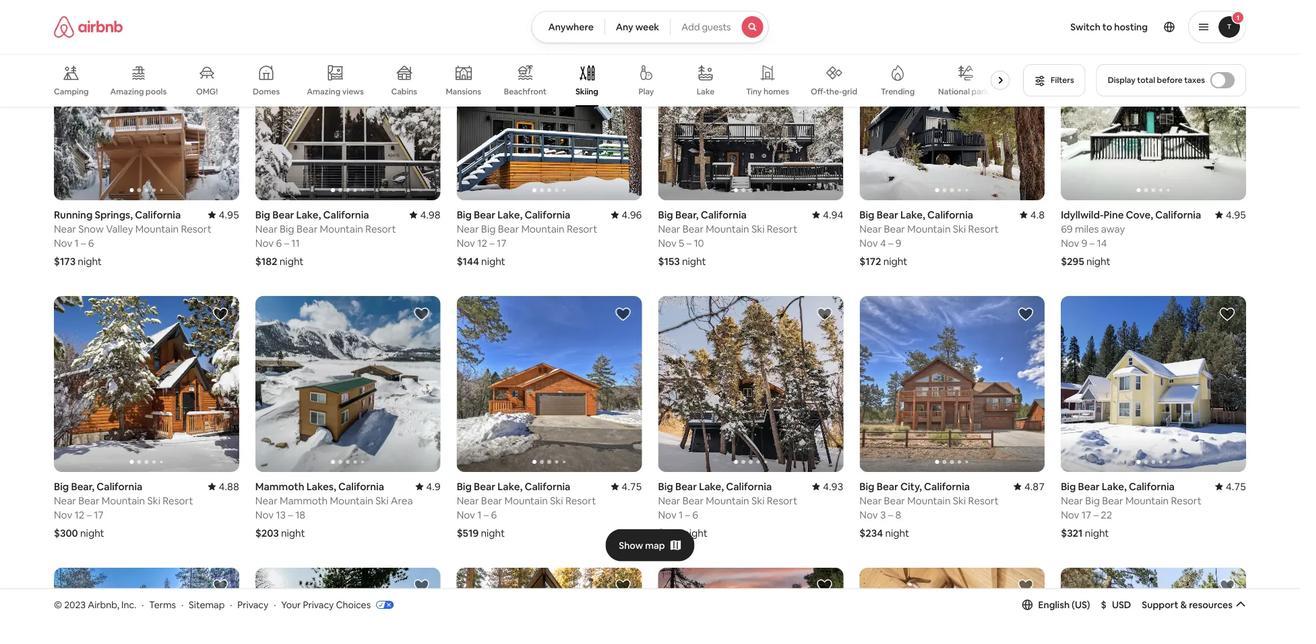 Task type: vqa. For each thing, say whether or not it's contained in the screenshot.
the "Airbnb" within the Reservations made after March 14, 2020 and before May 31, 2022 For reservations for stays and Airbnb Experiences made after March 14, 2020 and before May 31, 2022, the Host's cancellation policy will apply as usual and COVID-19 related circumstances will not be covered under our extenuating circumstances policy, except where the guest or Host is currently sick with COVID-19. COVID-19 related circumstances not covered include: transportation disruptions and cancellations; travel advisories and restrictions; health advisories and quarantines; changes to applicable law; and other government mandates—like evacuation orders, border closures, prohibitions on short-term rentals, and shelter-in-place requirements.
no



Task type: locate. For each thing, give the bounding box(es) containing it.
– inside mammoth lakes, california near mammoth mountain ski area nov 13 – 18 $203 night
[[288, 508, 293, 521]]

night down 11
[[280, 255, 304, 268]]

12 up $144
[[478, 236, 488, 250]]

show
[[619, 539, 644, 551]]

nov inside big bear lake, california near big bear mountain resort nov 12 – 17 $144 night
[[457, 236, 475, 250]]

1 horizontal spatial 12
[[478, 236, 488, 250]]

add to wishlist: big bear lake, california image
[[615, 34, 632, 51], [817, 306, 833, 322], [1220, 306, 1236, 322]]

lake, inside big bear lake, california near big bear mountain resort nov 6 – 11 $182 night
[[296, 208, 321, 221]]

lake, for $223
[[699, 480, 724, 493]]

any week button
[[605, 11, 671, 43]]

mountain inside big bear lake, california near big bear mountain resort nov 12 – 17 $144 night
[[522, 222, 565, 235]]

1 horizontal spatial 4.75 out of 5 average rating image
[[1216, 480, 1247, 493]]

nov up $182
[[255, 236, 274, 250]]

4.93
[[823, 480, 844, 493]]

off-
[[811, 86, 827, 97]]

big for big bear lake, california near big bear mountain resort nov 17 – 22 $321 night
[[1062, 480, 1077, 493]]

near up $144
[[457, 222, 479, 235]]

resort inside the big bear lake, california near bear mountain ski resort nov 1 – 6 $519 night
[[566, 494, 596, 507]]

night down '4'
[[884, 255, 908, 268]]

lake, inside big bear lake, california near bear mountain ski resort nov 1 – 6 $223 night
[[699, 480, 724, 493]]

mansions
[[446, 86, 482, 97]]

add to wishlist: lake arrowhead, california image
[[615, 578, 632, 594], [1018, 578, 1035, 594]]

group
[[54, 24, 239, 200], [255, 24, 441, 200], [457, 24, 642, 200], [659, 24, 844, 200], [860, 24, 1045, 200], [1062, 24, 1247, 200], [54, 54, 1016, 107], [54, 296, 239, 472], [255, 296, 441, 472], [457, 296, 642, 472], [659, 296, 844, 472], [860, 296, 1045, 472], [1062, 296, 1247, 472], [54, 568, 239, 621], [255, 568, 441, 621], [457, 568, 642, 621], [659, 568, 844, 621], [860, 568, 1045, 621], [1062, 568, 1247, 621]]

©
[[54, 599, 62, 611]]

0 vertical spatial bear,
[[676, 208, 699, 221]]

nov up $144
[[457, 236, 475, 250]]

1 inside the big bear lake, california near bear mountain ski resort nov 1 – 6 $519 night
[[478, 508, 482, 521]]

– inside 'big bear, california near bear mountain ski resort nov 12 – 17 $300 night'
[[87, 508, 92, 521]]

ski inside big bear city, california near bear mountain ski resort nov 3 – 8 $234 night
[[953, 494, 967, 507]]

omg!
[[196, 86, 218, 97]]

night down 18
[[281, 526, 305, 540]]

add to wishlist: big bear lake, california image for 4.75
[[1220, 306, 1236, 322]]

–
[[81, 236, 86, 250], [687, 236, 692, 250], [284, 236, 289, 250], [490, 236, 495, 250], [889, 236, 894, 250], [1090, 236, 1095, 250], [87, 508, 92, 521], [686, 508, 691, 521], [288, 508, 293, 521], [484, 508, 489, 521], [889, 508, 894, 521], [1094, 508, 1099, 521]]

· right terms "link"
[[181, 599, 184, 611]]

show map button
[[606, 529, 695, 561]]

night inside big bear lake, california near big bear mountain resort nov 6 – 11 $182 night
[[280, 255, 304, 268]]

resort inside big bear lake, california near bear mountain ski resort nov 4 – 9 $172 night
[[969, 222, 999, 235]]

1 horizontal spatial add to wishlist: idyllwild-pine cove, california image
[[1220, 34, 1236, 51]]

3 · from the left
[[230, 599, 232, 611]]

near inside the running springs, california near snow valley mountain resort nov 1 – 6 $173 night
[[54, 222, 76, 235]]

show map
[[619, 539, 665, 551]]

nov up $321
[[1062, 508, 1080, 521]]

california
[[135, 208, 181, 221], [701, 208, 747, 221], [323, 208, 369, 221], [525, 208, 571, 221], [928, 208, 974, 221], [1156, 208, 1202, 221], [97, 480, 142, 493], [726, 480, 772, 493], [339, 480, 384, 493], [525, 480, 571, 493], [925, 480, 970, 493], [1130, 480, 1175, 493]]

bear, inside 'big bear, california near bear mountain ski resort nov 12 – 17 $300 night'
[[71, 480, 94, 493]]

lake, for $321
[[1103, 480, 1127, 493]]

2 4.95 from the left
[[1227, 208, 1247, 221]]

1 button
[[1189, 11, 1247, 43]]

near up $519
[[457, 494, 479, 507]]

national parks
[[939, 86, 993, 97]]

night inside big bear lake, california near bear mountain ski resort nov 4 – 9 $172 night
[[884, 255, 908, 268]]

2 4.95 out of 5 average rating image from the left
[[1216, 208, 1247, 221]]

any week
[[616, 21, 660, 33]]

nov left 5
[[659, 236, 677, 250]]

night right $223
[[684, 526, 708, 540]]

amazing views
[[307, 86, 364, 97]]

4.95 out of 5 average rating image
[[208, 208, 239, 221], [1216, 208, 1247, 221]]

4.95 out of 5 average rating image for running springs, california near snow valley mountain resort nov 1 – 6 $173 night
[[208, 208, 239, 221]]

sitemap link
[[189, 599, 225, 611]]

nov up $223
[[659, 508, 677, 521]]

4.9
[[426, 480, 441, 493]]

night right $144
[[482, 255, 506, 268]]

9
[[896, 236, 902, 250], [1082, 236, 1088, 250]]

1 horizontal spatial add to wishlist: big bear, california image
[[1220, 578, 1236, 594]]

near up the 13
[[255, 494, 278, 507]]

2 privacy from the left
[[303, 599, 334, 611]]

night inside big bear city, california near bear mountain ski resort nov 3 – 8 $234 night
[[886, 526, 910, 540]]

nov inside mammoth lakes, california near mammoth mountain ski area nov 13 – 18 $203 night
[[255, 508, 274, 521]]

hosting
[[1115, 21, 1148, 33]]

pine
[[1104, 208, 1124, 221]]

resort for big bear lake, california near bear mountain ski resort nov 4 – 9 $172 night
[[969, 222, 999, 235]]

ski inside big bear, california near bear mountain ski resort nov 5 – 10 $153 night
[[752, 222, 765, 235]]

1 9 from the left
[[896, 236, 902, 250]]

nov up $300
[[54, 508, 72, 521]]

near up '4'
[[860, 222, 882, 235]]

1 vertical spatial mammoth
[[280, 494, 328, 507]]

0 horizontal spatial 4.95 out of 5 average rating image
[[208, 208, 239, 221]]

city,
[[901, 480, 922, 493]]

0 horizontal spatial add to wishlist: big bear lake, california image
[[615, 34, 632, 51]]

add to wishlist: idyllwild-pine cove, california image
[[1220, 34, 1236, 51], [212, 578, 228, 594]]

night right $519
[[481, 526, 505, 540]]

privacy left your on the left of page
[[238, 599, 269, 611]]

– inside big bear lake, california near big bear mountain resort nov 17 – 22 $321 night
[[1094, 508, 1099, 521]]

8
[[896, 508, 902, 521]]

switch to hosting
[[1071, 21, 1148, 33]]

0 horizontal spatial 17
[[94, 508, 104, 521]]

– inside big bear city, california near bear mountain ski resort nov 3 – 8 $234 night
[[889, 508, 894, 521]]

springs,
[[95, 208, 133, 221]]

1 4.75 out of 5 average rating image from the left
[[611, 480, 642, 493]]

0 horizontal spatial amazing
[[110, 86, 144, 97]]

4.75 for big bear lake, california near big bear mountain resort nov 17 – 22 $321 night
[[1227, 480, 1247, 493]]

guests
[[702, 21, 731, 33]]

1 horizontal spatial amazing
[[307, 86, 341, 97]]

resort for big bear lake, california near big bear mountain resort nov 17 – 22 $321 night
[[1172, 494, 1202, 507]]

resort for big bear city, california near bear mountain ski resort nov 3 – 8 $234 night
[[969, 494, 999, 507]]

2 4.75 out of 5 average rating image from the left
[[1216, 480, 1247, 493]]

mountain inside big bear lake, california near bear mountain ski resort nov 1 – 6 $223 night
[[706, 494, 750, 507]]

privacy right your on the left of page
[[303, 599, 334, 611]]

nov inside big bear city, california near bear mountain ski resort nov 3 – 8 $234 night
[[860, 508, 878, 521]]

views
[[342, 86, 364, 97]]

grid
[[843, 86, 858, 97]]

big for big bear lake, california near bear mountain ski resort nov 1 – 6 $519 night
[[457, 480, 472, 493]]

None search field
[[532, 11, 769, 43]]

nov left '4'
[[860, 236, 878, 250]]

big for big bear lake, california near bear mountain ski resort nov 1 – 6 $223 night
[[659, 480, 673, 493]]

1 4.95 from the left
[[219, 208, 239, 221]]

privacy inside your privacy choices link
[[303, 599, 334, 611]]

4.95 for running springs, california near snow valley mountain resort nov 1 – 6 $173 night
[[219, 208, 239, 221]]

privacy
[[238, 599, 269, 611], [303, 599, 334, 611]]

add to wishlist: lake arrowhead, california image
[[817, 578, 833, 594]]

near up $321
[[1062, 494, 1084, 507]]

big inside big bear city, california near bear mountain ski resort nov 3 – 8 $234 night
[[860, 480, 875, 493]]

9 down miles
[[1082, 236, 1088, 250]]

4.96
[[622, 208, 642, 221]]

lake, for $144
[[498, 208, 523, 221]]

0 horizontal spatial 4.75 out of 5 average rating image
[[611, 480, 642, 493]]

mountain
[[135, 222, 179, 235], [706, 222, 750, 235], [320, 222, 363, 235], [522, 222, 565, 235], [908, 222, 951, 235], [102, 494, 145, 507], [706, 494, 750, 507], [330, 494, 373, 507], [505, 494, 548, 507], [908, 494, 951, 507], [1126, 494, 1169, 507]]

near inside big bear lake, california near big bear mountain resort nov 6 – 11 $182 night
[[255, 222, 278, 235]]

valley
[[106, 222, 133, 235]]

1 horizontal spatial 4.95 out of 5 average rating image
[[1216, 208, 1247, 221]]

1 horizontal spatial add to wishlist: lake arrowhead, california image
[[1018, 578, 1035, 594]]

support & resources
[[1143, 599, 1233, 611]]

9 right '4'
[[896, 236, 902, 250]]

mammoth up the 13
[[255, 480, 304, 493]]

ski inside mammoth lakes, california near mammoth mountain ski area nov 13 – 18 $203 night
[[376, 494, 389, 507]]

amazing pools
[[110, 86, 167, 97]]

2 9 from the left
[[1082, 236, 1088, 250]]

california inside big bear lake, california near big bear mountain resort nov 6 – 11 $182 night
[[323, 208, 369, 221]]

resort inside big bear lake, california near big bear mountain resort nov 17 – 22 $321 night
[[1172, 494, 1202, 507]]

nov inside big bear, california near bear mountain ski resort nov 5 – 10 $153 night
[[659, 236, 677, 250]]

homes
[[764, 86, 790, 97]]

4.8 out of 5 average rating image
[[1020, 208, 1045, 221]]

near inside big bear lake, california near bear mountain ski resort nov 1 – 6 $223 night
[[659, 494, 681, 507]]

near up 5
[[659, 222, 681, 235]]

inc.
[[121, 599, 136, 611]]

add to wishlist: lake arrowhead, california image down show
[[615, 578, 632, 594]]

17 inside big bear lake, california near big bear mountain resort nov 17 – 22 $321 night
[[1082, 508, 1092, 521]]

display
[[1108, 75, 1136, 85]]

– inside the running springs, california near snow valley mountain resort nov 1 – 6 $173 night
[[81, 236, 86, 250]]

0 horizontal spatial bear,
[[71, 480, 94, 493]]

2 4.75 from the left
[[1227, 480, 1247, 493]]

1
[[1237, 13, 1240, 22], [75, 236, 79, 250], [679, 508, 683, 521], [478, 508, 482, 521]]

(us)
[[1072, 599, 1091, 611]]

12
[[478, 236, 488, 250], [75, 508, 84, 521]]

night down 8 at the bottom right of page
[[886, 526, 910, 540]]

bear,
[[676, 208, 699, 221], [71, 480, 94, 493]]

2 · from the left
[[181, 599, 184, 611]]

california inside big bear lake, california near big bear mountain resort nov 12 – 17 $144 night
[[525, 208, 571, 221]]

taxes
[[1185, 75, 1206, 85]]

add to wishlist: lake arrowhead, california image up english (us) button
[[1018, 578, 1035, 594]]

bear, up $300
[[71, 480, 94, 493]]

1 horizontal spatial 9
[[1082, 236, 1088, 250]]

week
[[636, 21, 660, 33]]

bear, up 5
[[676, 208, 699, 221]]

amazing left pools
[[110, 86, 144, 97]]

to
[[1103, 21, 1113, 33]]

nov down 69
[[1062, 236, 1080, 250]]

0 horizontal spatial privacy
[[238, 599, 269, 611]]

privacy link
[[238, 599, 269, 611]]

resort inside big bear city, california near bear mountain ski resort nov 3 – 8 $234 night
[[969, 494, 999, 507]]

nov up $519
[[457, 508, 475, 521]]

$
[[1102, 599, 1107, 611]]

nov left 3
[[860, 508, 878, 521]]

resort inside big bear lake, california near big bear mountain resort nov 12 – 17 $144 night
[[567, 222, 598, 235]]

12 inside big bear lake, california near big bear mountain resort nov 12 – 17 $144 night
[[478, 236, 488, 250]]

big inside the big bear lake, california near bear mountain ski resort nov 1 – 6 $519 night
[[457, 480, 472, 493]]

1 inside the running springs, california near snow valley mountain resort nov 1 – 6 $173 night
[[75, 236, 79, 250]]

big inside big bear lake, california near bear mountain ski resort nov 4 – 9 $172 night
[[860, 208, 875, 221]]

6 inside big bear lake, california near big bear mountain resort nov 6 – 11 $182 night
[[276, 236, 282, 250]]

mammoth up 18
[[280, 494, 328, 507]]

– inside the big bear lake, california near bear mountain ski resort nov 1 – 6 $519 night
[[484, 508, 489, 521]]

nov
[[54, 236, 72, 250], [659, 236, 677, 250], [255, 236, 274, 250], [457, 236, 475, 250], [860, 236, 878, 250], [1062, 236, 1080, 250], [54, 508, 72, 521], [659, 508, 677, 521], [255, 508, 274, 521], [457, 508, 475, 521], [860, 508, 878, 521], [1062, 508, 1080, 521]]

near up $182
[[255, 222, 278, 235]]

add to wishlist: running spring, california image
[[414, 578, 430, 594]]

1 horizontal spatial 4.75
[[1227, 480, 1247, 493]]

0 horizontal spatial 4.75
[[622, 480, 642, 493]]

4.88
[[219, 480, 239, 493]]

add to wishlist: big bear city, california image
[[1018, 306, 1035, 322]]

near down running
[[54, 222, 76, 235]]

bear, inside big bear, california near bear mountain ski resort nov 5 – 10 $153 night
[[676, 208, 699, 221]]

12 up $300
[[75, 508, 84, 521]]

2 horizontal spatial add to wishlist: big bear lake, california image
[[1220, 306, 1236, 322]]

near up $300
[[54, 494, 76, 507]]

night right $173
[[78, 255, 102, 268]]

· left 'privacy' link
[[230, 599, 232, 611]]

night down 14
[[1087, 255, 1111, 268]]

0 horizontal spatial 4.95
[[219, 208, 239, 221]]

big bear, california near bear mountain ski resort nov 5 – 10 $153 night
[[659, 208, 798, 268]]

4.75 out of 5 average rating image
[[611, 480, 642, 493], [1216, 480, 1247, 493]]

near inside big bear, california near bear mountain ski resort nov 5 – 10 $153 night
[[659, 222, 681, 235]]

lake, for $182
[[296, 208, 321, 221]]

4.95 for idyllwild-pine cove, california 69 miles away nov 9 – 14 $295 night
[[1227, 208, 1247, 221]]

snow
[[78, 222, 104, 235]]

$182
[[255, 255, 278, 268]]

ski inside big bear lake, california near bear mountain ski resort nov 1 – 6 $223 night
[[752, 494, 765, 507]]

4.98 out of 5 average rating image
[[410, 208, 441, 221]]

california inside mammoth lakes, california near mammoth mountain ski area nov 13 – 18 $203 night
[[339, 480, 384, 493]]

california inside the running springs, california near snow valley mountain resort nov 1 – 6 $173 night
[[135, 208, 181, 221]]

·
[[142, 599, 144, 611], [181, 599, 184, 611], [230, 599, 232, 611], [274, 599, 276, 611]]

night right $300
[[80, 526, 104, 540]]

1 4.95 out of 5 average rating image from the left
[[208, 208, 239, 221]]

big for big bear lake, california near big bear mountain resort nov 6 – 11 $182 night
[[255, 208, 270, 221]]

1 horizontal spatial privacy
[[303, 599, 334, 611]]

– inside "idyllwild-pine cove, california 69 miles away nov 9 – 14 $295 night"
[[1090, 236, 1095, 250]]

0 horizontal spatial add to wishlist: lake arrowhead, california image
[[615, 578, 632, 594]]

big for big bear, california near bear mountain ski resort nov 12 – 17 $300 night
[[54, 480, 69, 493]]

$295
[[1062, 255, 1085, 268]]

2 horizontal spatial 17
[[1082, 508, 1092, 521]]

17 inside big bear lake, california near big bear mountain resort nov 12 – 17 $144 night
[[497, 236, 507, 250]]

night down 10
[[682, 255, 706, 268]]

lake, inside big bear lake, california near bear mountain ski resort nov 4 – 9 $172 night
[[901, 208, 926, 221]]

1 horizontal spatial 4.95
[[1227, 208, 1247, 221]]

big inside big bear lake, california near bear mountain ski resort nov 1 – 6 $223 night
[[659, 480, 673, 493]]

near up $223
[[659, 494, 681, 507]]

1 vertical spatial bear,
[[71, 480, 94, 493]]

1 privacy from the left
[[238, 599, 269, 611]]

add to wishlist: big bear lake, california image for 4.93
[[817, 306, 833, 322]]

before
[[1158, 75, 1183, 85]]

none search field containing anywhere
[[532, 11, 769, 43]]

big for big bear lake, california near big bear mountain resort nov 12 – 17 $144 night
[[457, 208, 472, 221]]

1 horizontal spatial add to wishlist: big bear lake, california image
[[817, 306, 833, 322]]

1 4.75 from the left
[[622, 480, 642, 493]]

1 horizontal spatial bear,
[[676, 208, 699, 221]]

nov inside 'big bear, california near bear mountain ski resort nov 12 – 17 $300 night'
[[54, 508, 72, 521]]

1 vertical spatial add to wishlist: idyllwild-pine cove, california image
[[212, 578, 228, 594]]

sitemap
[[189, 599, 225, 611]]

ski inside big bear lake, california near bear mountain ski resort nov 4 – 9 $172 night
[[953, 222, 967, 235]]

1 vertical spatial add to wishlist: big bear, california image
[[1220, 578, 1236, 594]]

69
[[1062, 222, 1073, 235]]

0 horizontal spatial add to wishlist: idyllwild-pine cove, california image
[[212, 578, 228, 594]]

ski
[[752, 222, 765, 235], [953, 222, 967, 235], [147, 494, 160, 507], [752, 494, 765, 507], [376, 494, 389, 507], [550, 494, 564, 507], [953, 494, 967, 507]]

big for big bear city, california near bear mountain ski resort nov 3 – 8 $234 night
[[860, 480, 875, 493]]

add to wishlist: big bear, california image
[[212, 306, 228, 322], [1220, 578, 1236, 594]]

near inside big bear city, california near bear mountain ski resort nov 3 – 8 $234 night
[[860, 494, 882, 507]]

amazing
[[307, 86, 341, 97], [110, 86, 144, 97]]

nov up $173
[[54, 236, 72, 250]]

lake, for $172
[[901, 208, 926, 221]]

terms · sitemap · privacy ·
[[149, 599, 276, 611]]

0 vertical spatial add to wishlist: idyllwild-pine cove, california image
[[1220, 34, 1236, 51]]

· left your on the left of page
[[274, 599, 276, 611]]

0 vertical spatial mammoth
[[255, 480, 304, 493]]

ski inside the big bear lake, california near bear mountain ski resort nov 1 – 6 $519 night
[[550, 494, 564, 507]]

tiny
[[747, 86, 762, 97]]

nov left the 13
[[255, 508, 274, 521]]

night inside big bear lake, california near big bear mountain resort nov 12 – 17 $144 night
[[482, 255, 506, 268]]

1 vertical spatial 12
[[75, 508, 84, 521]]

mammoth
[[255, 480, 304, 493], [280, 494, 328, 507]]

night
[[78, 255, 102, 268], [682, 255, 706, 268], [280, 255, 304, 268], [482, 255, 506, 268], [884, 255, 908, 268], [1087, 255, 1111, 268], [80, 526, 104, 540], [684, 526, 708, 540], [281, 526, 305, 540], [481, 526, 505, 540], [886, 526, 910, 540], [1086, 526, 1110, 540]]

night inside big bear, california near bear mountain ski resort nov 5 – 10 $153 night
[[682, 255, 706, 268]]

nov inside big bear lake, california near bear mountain ski resort nov 1 – 6 $223 night
[[659, 508, 677, 521]]

· right the inc.
[[142, 599, 144, 611]]

4.96 out of 5 average rating image
[[611, 208, 642, 221]]

0 horizontal spatial 12
[[75, 508, 84, 521]]

amazing left views
[[307, 86, 341, 97]]

– inside big bear lake, california near bear mountain ski resort nov 4 – 9 $172 night
[[889, 236, 894, 250]]

english (us) button
[[1023, 599, 1091, 611]]

near up 3
[[860, 494, 882, 507]]

lake, inside big bear lake, california near big bear mountain resort nov 17 – 22 $321 night
[[1103, 480, 1127, 493]]

0 horizontal spatial add to wishlist: big bear, california image
[[212, 306, 228, 322]]

mountain inside the running springs, california near snow valley mountain resort nov 1 – 6 $173 night
[[135, 222, 179, 235]]

lake, inside big bear lake, california near big bear mountain resort nov 12 – 17 $144 night
[[498, 208, 523, 221]]

ski inside 'big bear, california near bear mountain ski resort nov 12 – 17 $300 night'
[[147, 494, 160, 507]]

lake,
[[296, 208, 321, 221], [498, 208, 523, 221], [901, 208, 926, 221], [699, 480, 724, 493], [498, 480, 523, 493], [1103, 480, 1127, 493]]

4.94 out of 5 average rating image
[[813, 208, 844, 221]]

0 vertical spatial 12
[[478, 236, 488, 250]]

0 horizontal spatial 9
[[896, 236, 902, 250]]

4.75 out of 5 average rating image for big bear lake, california near big bear mountain resort nov 17 – 22 $321 night
[[1216, 480, 1247, 493]]

tiny homes
[[747, 86, 790, 97]]

support & resources button
[[1143, 599, 1247, 611]]

running springs, california near snow valley mountain resort nov 1 – 6 $173 night
[[54, 208, 212, 268]]

resort inside big bear, california near bear mountain ski resort nov 5 – 10 $153 night
[[767, 222, 798, 235]]

bear, for 5
[[676, 208, 699, 221]]

1 horizontal spatial 17
[[497, 236, 507, 250]]

night down 22
[[1086, 526, 1110, 540]]

4.95
[[219, 208, 239, 221], [1227, 208, 1247, 221]]



Task type: describe. For each thing, give the bounding box(es) containing it.
amazing for amazing pools
[[110, 86, 144, 97]]

4.98
[[420, 208, 441, 221]]

group containing amazing views
[[54, 54, 1016, 107]]

– inside big bear lake, california near big bear mountain resort nov 6 – 11 $182 night
[[284, 236, 289, 250]]

english (us)
[[1039, 599, 1091, 611]]

lake, for $519
[[498, 480, 523, 493]]

nov inside the big bear lake, california near bear mountain ski resort nov 1 – 6 $519 night
[[457, 508, 475, 521]]

pools
[[146, 86, 167, 97]]

$153
[[659, 255, 680, 268]]

california inside big bear, california near bear mountain ski resort nov 5 – 10 $153 night
[[701, 208, 747, 221]]

camping
[[54, 86, 89, 97]]

cove,
[[1127, 208, 1154, 221]]

night inside 'big bear, california near bear mountain ski resort nov 12 – 17 $300 night'
[[80, 526, 104, 540]]

big bear, california near bear mountain ski resort nov 12 – 17 $300 night
[[54, 480, 193, 540]]

9 inside big bear lake, california near bear mountain ski resort nov 4 – 9 $172 night
[[896, 236, 902, 250]]

california inside the big bear lake, california near bear mountain ski resort nov 1 – 6 $519 night
[[525, 480, 571, 493]]

4.75 out of 5 average rating image for big bear lake, california near bear mountain ski resort nov 1 – 6 $519 night
[[611, 480, 642, 493]]

big bear lake, california near big bear mountain resort nov 6 – 11 $182 night
[[255, 208, 396, 268]]

mammoth lakes, california near mammoth mountain ski area nov 13 – 18 $203 night
[[255, 480, 413, 540]]

4.87
[[1025, 480, 1045, 493]]

mountain inside big bear lake, california near big bear mountain resort nov 6 – 11 $182 night
[[320, 222, 363, 235]]

6 inside big bear lake, california near bear mountain ski resort nov 1 – 6 $223 night
[[693, 508, 699, 521]]

near inside big bear lake, california near big bear mountain resort nov 17 – 22 $321 night
[[1062, 494, 1084, 507]]

display total before taxes
[[1108, 75, 1206, 85]]

4.9 out of 5 average rating image
[[416, 480, 441, 493]]

resort inside the running springs, california near snow valley mountain resort nov 1 – 6 $173 night
[[181, 222, 212, 235]]

© 2023 airbnb, inc. ·
[[54, 599, 144, 611]]

idyllwild-
[[1062, 208, 1104, 221]]

add guests button
[[670, 11, 769, 43]]

california inside 'big bear, california near bear mountain ski resort nov 12 – 17 $300 night'
[[97, 480, 142, 493]]

switch
[[1071, 21, 1101, 33]]

california inside "idyllwild-pine cove, california 69 miles away nov 9 – 14 $295 night"
[[1156, 208, 1202, 221]]

resort inside 'big bear, california near bear mountain ski resort nov 12 – 17 $300 night'
[[163, 494, 193, 507]]

4.87 out of 5 average rating image
[[1014, 480, 1045, 493]]

california inside big bear lake, california near big bear mountain resort nov 17 – 22 $321 night
[[1130, 480, 1175, 493]]

your
[[281, 599, 301, 611]]

13
[[276, 508, 286, 521]]

california inside big bear lake, california near bear mountain ski resort nov 1 – 6 $223 night
[[726, 480, 772, 493]]

cabins
[[391, 86, 418, 97]]

$321
[[1062, 526, 1083, 540]]

amazing for amazing views
[[307, 86, 341, 97]]

1 · from the left
[[142, 599, 144, 611]]

support
[[1143, 599, 1179, 611]]

nov inside the running springs, california near snow valley mountain resort nov 1 – 6 $173 night
[[54, 236, 72, 250]]

6 inside the running springs, california near snow valley mountain resort nov 1 – 6 $173 night
[[88, 236, 94, 250]]

&
[[1181, 599, 1188, 611]]

$144
[[457, 255, 479, 268]]

switch to hosting link
[[1063, 13, 1157, 41]]

resort for big bear lake, california near big bear mountain resort nov 12 – 17 $144 night
[[567, 222, 598, 235]]

near inside the big bear lake, california near bear mountain ski resort nov 1 – 6 $519 night
[[457, 494, 479, 507]]

night inside the big bear lake, california near bear mountain ski resort nov 1 – 6 $519 night
[[481, 526, 505, 540]]

5
[[679, 236, 685, 250]]

night inside big bear lake, california near big bear mountain resort nov 17 – 22 $321 night
[[1086, 526, 1110, 540]]

10
[[694, 236, 705, 250]]

running
[[54, 208, 93, 221]]

night inside the running springs, california near snow valley mountain resort nov 1 – 6 $173 night
[[78, 255, 102, 268]]

6 inside the big bear lake, california near bear mountain ski resort nov 1 – 6 $519 night
[[491, 508, 497, 521]]

bear inside 'big bear, california near bear mountain ski resort nov 12 – 17 $300 night'
[[78, 494, 100, 507]]

2 add to wishlist: lake arrowhead, california image from the left
[[1018, 578, 1035, 594]]

4.95 out of 5 average rating image for idyllwild-pine cove, california 69 miles away nov 9 – 14 $295 night
[[1216, 208, 1247, 221]]

1 inside dropdown button
[[1237, 13, 1240, 22]]

2023
[[64, 599, 86, 611]]

airbnb,
[[88, 599, 119, 611]]

the-
[[827, 86, 843, 97]]

nov inside "idyllwild-pine cove, california 69 miles away nov 9 – 14 $295 night"
[[1062, 236, 1080, 250]]

california inside big bear city, california near bear mountain ski resort nov 3 – 8 $234 night
[[925, 480, 970, 493]]

anywhere
[[549, 21, 594, 33]]

– inside big bear lake, california near big bear mountain resort nov 12 – 17 $144 night
[[490, 236, 495, 250]]

resort for big bear lake, california near bear mountain ski resort nov 1 – 6 $223 night
[[767, 494, 798, 507]]

near inside mammoth lakes, california near mammoth mountain ski area nov 13 – 18 $203 night
[[255, 494, 278, 507]]

anywhere button
[[532, 11, 605, 43]]

national
[[939, 86, 970, 97]]

near inside 'big bear, california near bear mountain ski resort nov 12 – 17 $300 night'
[[54, 494, 76, 507]]

9 inside "idyllwild-pine cove, california 69 miles away nov 9 – 14 $295 night"
[[1082, 236, 1088, 250]]

$173
[[54, 255, 76, 268]]

nov inside big bear lake, california near big bear mountain resort nov 17 – 22 $321 night
[[1062, 508, 1080, 521]]

domes
[[253, 86, 280, 97]]

mountain inside mammoth lakes, california near mammoth mountain ski area nov 13 – 18 $203 night
[[330, 494, 373, 507]]

filters
[[1051, 75, 1075, 85]]

area
[[391, 494, 413, 507]]

big bear lake, california near bear mountain ski resort nov 1 – 6 $223 night
[[659, 480, 798, 540]]

add to wishlist: mammoth lakes, california image
[[414, 306, 430, 322]]

night inside "idyllwild-pine cove, california 69 miles away nov 9 – 14 $295 night"
[[1087, 255, 1111, 268]]

bear, for 12
[[71, 480, 94, 493]]

total
[[1138, 75, 1156, 85]]

lake
[[697, 86, 715, 97]]

off-the-grid
[[811, 86, 858, 97]]

resort for big bear lake, california near bear mountain ski resort nov 1 – 6 $519 night
[[566, 494, 596, 507]]

– inside big bear lake, california near bear mountain ski resort nov 1 – 6 $223 night
[[686, 508, 691, 521]]

$172
[[860, 255, 882, 268]]

near inside big bear lake, california near big bear mountain resort nov 12 – 17 $144 night
[[457, 222, 479, 235]]

bear inside big bear, california near bear mountain ski resort nov 5 – 10 $153 night
[[683, 222, 704, 235]]

11
[[291, 236, 300, 250]]

mountain inside big bear, california near bear mountain ski resort nov 5 – 10 $153 night
[[706, 222, 750, 235]]

parks
[[972, 86, 993, 97]]

terms link
[[149, 599, 176, 611]]

english
[[1039, 599, 1070, 611]]

4 · from the left
[[274, 599, 276, 611]]

$203
[[255, 526, 279, 540]]

– inside big bear, california near bear mountain ski resort nov 5 – 10 $153 night
[[687, 236, 692, 250]]

choices
[[336, 599, 371, 611]]

mountain inside big bear lake, california near big bear mountain resort nov 17 – 22 $321 night
[[1126, 494, 1169, 507]]

profile element
[[785, 0, 1247, 54]]

mountain inside the big bear lake, california near bear mountain ski resort nov 1 – 6 $519 night
[[505, 494, 548, 507]]

night inside mammoth lakes, california near mammoth mountain ski area nov 13 – 18 $203 night
[[281, 526, 305, 540]]

night inside big bear lake, california near bear mountain ski resort nov 1 – 6 $223 night
[[684, 526, 708, 540]]

idyllwild-pine cove, california 69 miles away nov 9 – 14 $295 night
[[1062, 208, 1202, 268]]

4.8
[[1031, 208, 1045, 221]]

resort for big bear lake, california near big bear mountain resort nov 6 – 11 $182 night
[[366, 222, 396, 235]]

4.88 out of 5 average rating image
[[208, 480, 239, 493]]

4.93 out of 5 average rating image
[[813, 480, 844, 493]]

add to wishlist: big bear lake, california image
[[615, 306, 632, 322]]

california inside big bear lake, california near bear mountain ski resort nov 4 – 9 $172 night
[[928, 208, 974, 221]]

1 add to wishlist: lake arrowhead, california image from the left
[[615, 578, 632, 594]]

$234
[[860, 526, 884, 540]]

$300
[[54, 526, 78, 540]]

your privacy choices link
[[281, 599, 394, 612]]

your privacy choices
[[281, 599, 371, 611]]

big bear lake, california near big bear mountain resort nov 17 – 22 $321 night
[[1062, 480, 1202, 540]]

$ usd
[[1102, 599, 1132, 611]]

add guests
[[682, 21, 731, 33]]

skiing
[[576, 86, 599, 97]]

miles
[[1076, 222, 1100, 235]]

resources
[[1190, 599, 1233, 611]]

add to wishlist: big bear lake, california image for 4.96
[[615, 34, 632, 51]]

14
[[1098, 236, 1108, 250]]

big bear lake, california near big bear mountain resort nov 12 – 17 $144 night
[[457, 208, 598, 268]]

17 inside 'big bear, california near bear mountain ski resort nov 12 – 17 $300 night'
[[94, 508, 104, 521]]

mountain inside big bear lake, california near bear mountain ski resort nov 4 – 9 $172 night
[[908, 222, 951, 235]]

nov inside big bear lake, california near big bear mountain resort nov 6 – 11 $182 night
[[255, 236, 274, 250]]

12 inside 'big bear, california near bear mountain ski resort nov 12 – 17 $300 night'
[[75, 508, 84, 521]]

lakes,
[[307, 480, 336, 493]]

mountain inside 'big bear, california near bear mountain ski resort nov 12 – 17 $300 night'
[[102, 494, 145, 507]]

near inside big bear lake, california near bear mountain ski resort nov 4 – 9 $172 night
[[860, 222, 882, 235]]

4.94
[[823, 208, 844, 221]]

away
[[1102, 222, 1126, 235]]

big for big bear, california near bear mountain ski resort nov 5 – 10 $153 night
[[659, 208, 673, 221]]

big for big bear lake, california near bear mountain ski resort nov 4 – 9 $172 night
[[860, 208, 875, 221]]

display total before taxes button
[[1097, 64, 1247, 96]]

big bear lake, california near bear mountain ski resort nov 4 – 9 $172 night
[[860, 208, 999, 268]]

map
[[646, 539, 665, 551]]

nov inside big bear lake, california near bear mountain ski resort nov 4 – 9 $172 night
[[860, 236, 878, 250]]

usd
[[1113, 599, 1132, 611]]

0 vertical spatial add to wishlist: big bear, california image
[[212, 306, 228, 322]]

any
[[616, 21, 634, 33]]

4.75 for big bear lake, california near bear mountain ski resort nov 1 – 6 $519 night
[[622, 480, 642, 493]]

4
[[881, 236, 887, 250]]

filters button
[[1024, 64, 1086, 96]]

mountain inside big bear city, california near bear mountain ski resort nov 3 – 8 $234 night
[[908, 494, 951, 507]]

1 inside big bear lake, california near bear mountain ski resort nov 1 – 6 $223 night
[[679, 508, 683, 521]]

3
[[881, 508, 886, 521]]



